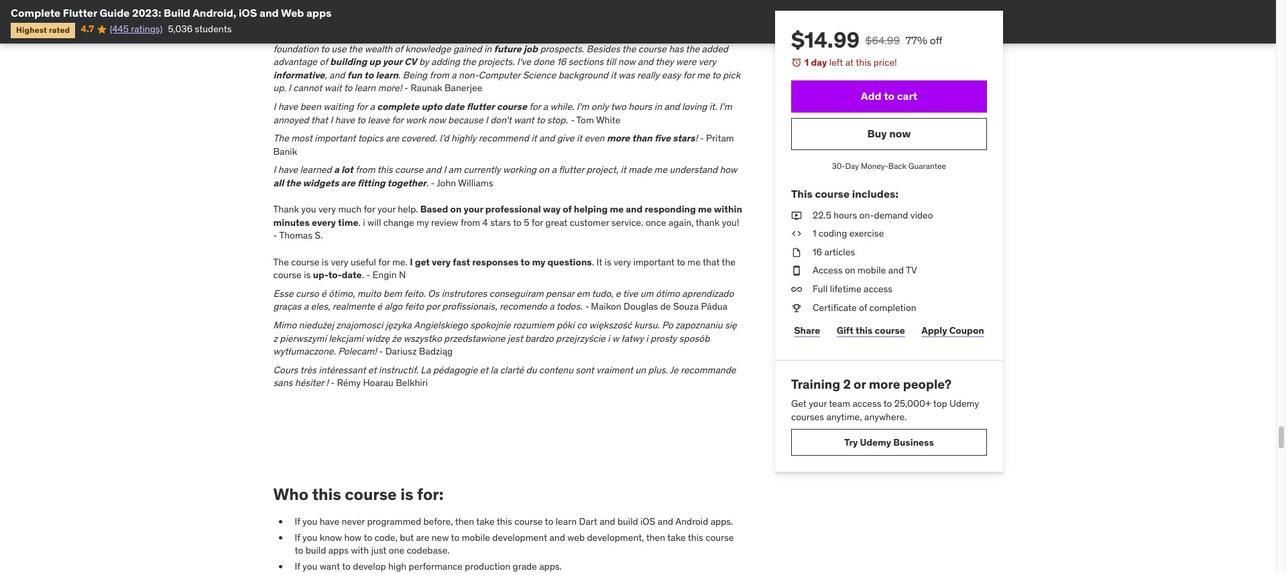 Task type: locate. For each thing, give the bounding box(es) containing it.
xsmall image for access
[[791, 265, 802, 278]]

1 horizontal spatial stars
[[673, 132, 695, 144]]

- left tom
[[570, 114, 574, 126]]

how inside i have learned a lot from this course and i am currently working on a flutter project, it made me understand how all the widgets are fitting together . - john williams
[[720, 164, 737, 176]]

the up the were
[[686, 43, 700, 55]]

et left la
[[480, 364, 489, 376]]

they
[[326, 30, 346, 42]]

- inside '. i will change my review from 4 stars to 5 for great customer service. once again, thank you! - thomas s.'
[[273, 230, 277, 242]]

the down thomas
[[273, 256, 289, 268]]

. left it
[[592, 256, 594, 268]]

of inside course to learn flutter from scratch without prior knowledge of dart! the course follows the current industry standard and intuitively uses including ninja challenges to build up knowledge. one noteworthy thing to mention is the instructors- sagnik and paulina. they
[[715, 0, 724, 2]]

0 vertical spatial in
[[472, 30, 480, 42]]

the up including
[[296, 3, 312, 15]]

for left the while.
[[529, 101, 541, 113]]

it left was
[[611, 69, 617, 81]]

1 vertical spatial if
[[295, 532, 300, 544]]

very up every
[[319, 203, 336, 215]]

1 horizontal spatial up
[[420, 16, 431, 29]]

ios right android,
[[239, 6, 257, 19]]

new
[[432, 532, 449, 544]]

certificate
[[813, 302, 857, 314]]

learn inside course to learn flutter from scratch without prior knowledge of dart! the course follows the current industry standard and intuitively uses including ninja challenges to build up knowledge. one noteworthy thing to mention is the instructors- sagnik and paulina. they
[[503, 0, 524, 2]]

2 vertical spatial if
[[295, 561, 300, 573]]

1 horizontal spatial more
[[869, 376, 900, 393]]

to inside the course in a simple, structured and easy way that builds upon a foundation to use the wealth of knowledge gained in
[[321, 43, 329, 55]]

understand
[[670, 164, 718, 176]]

16 inside building up your cv by adding the projects. i've done 16 sections till now and they were very informative , and fun to learn
[[557, 56, 566, 68]]

knowledge
[[667, 0, 713, 2], [405, 43, 451, 55]]

take up development
[[476, 516, 495, 528]]

at
[[845, 56, 854, 68]]

your inside based on your professional way of helping me and responding me within minutes every time
[[464, 203, 483, 215]]

sections
[[569, 56, 604, 68]]

up down wealth
[[369, 56, 381, 68]]

this inside i have learned a lot from this course and i am currently working on a flutter project, it made me understand how all the widgets are fitting together . - john williams
[[377, 164, 393, 176]]

. for . being from a non-computer science background it was really easy for me to pick up. i cannot wait to learn more!
[[398, 69, 401, 81]]

2 vertical spatial now
[[889, 127, 911, 140]]

1 horizontal spatial way
[[607, 30, 623, 42]]

25,000+
[[894, 398, 931, 410]]

a up leave
[[370, 101, 375, 113]]

access inside training 2 or more people? get your team access to 25,000+ top udemy courses anytime, anywhere.
[[853, 398, 882, 410]]

learn inside . being from a non-computer science background it was really easy for me to pick up. i cannot wait to learn more!
[[355, 82, 376, 94]]

have inside i have learned a lot from this course and i am currently working on a flutter project, it made me understand how all the widgets are fitting together . - john williams
[[278, 164, 298, 176]]

0 vertical spatial 1
[[805, 56, 809, 68]]

em
[[577, 288, 590, 300]]

it left made
[[621, 164, 626, 176]]

on-
[[860, 209, 874, 221]]

spokojnie
[[470, 319, 511, 331]]

ótimo
[[656, 288, 680, 300]]

0 horizontal spatial that
[[311, 114, 328, 126]]

1 horizontal spatial et
[[480, 364, 489, 376]]

important up um
[[634, 256, 675, 268]]

1 vertical spatial hours
[[834, 209, 857, 221]]

0 horizontal spatial are
[[341, 177, 355, 189]]

0 vertical spatial on
[[539, 164, 549, 176]]

1 vertical spatial apps
[[329, 545, 349, 557]]

1 vertical spatial é
[[377, 301, 382, 313]]

. for . it is very important to me that the course is
[[592, 256, 594, 268]]

with
[[351, 545, 369, 557]]

2 vertical spatial xsmall image
[[791, 283, 802, 296]]

du
[[526, 364, 537, 376]]

flutter up 'intuitively' at the top left
[[526, 0, 554, 2]]

stars right 4
[[491, 217, 511, 229]]

0 vertical spatial build
[[398, 16, 418, 29]]

on for based
[[451, 203, 462, 215]]

1 vertical spatial ios
[[641, 516, 656, 528]]

easy down they on the right of the page
[[662, 69, 681, 81]]

xsmall image down this
[[791, 209, 802, 222]]

me inside . being from a non-computer science background it was really easy for me to pick up. i cannot wait to learn more!
[[697, 69, 710, 81]]

1 horizontal spatial on
[[539, 164, 549, 176]]

is inside course to learn flutter from scratch without prior knowledge of dart! the course follows the current industry standard and intuitively uses including ninja challenges to build up knowledge. one noteworthy thing to mention is the instructors- sagnik and paulina. they
[[624, 16, 631, 29]]

. inside i have learned a lot from this course and i am currently working on a flutter project, it made me understand how all the widgets are fitting together . - john williams
[[426, 177, 429, 189]]

1 left coding
[[813, 228, 816, 240]]

the up aprendizado
[[722, 256, 736, 268]]

!
[[695, 132, 698, 144], [326, 377, 329, 389]]

0 vertical spatial ios
[[239, 6, 257, 19]]

0 vertical spatial want
[[514, 114, 534, 126]]

course up esse
[[273, 269, 302, 281]]

0 vertical spatial xsmall image
[[791, 228, 802, 241]]

0 horizontal spatial build
[[306, 545, 326, 557]]

0 horizontal spatial udemy
[[860, 437, 891, 449]]

1 horizontal spatial easy
[[662, 69, 681, 81]]

xsmall image up share
[[791, 302, 802, 315]]

is down without
[[624, 16, 631, 29]]

way inside based on your professional way of helping me and responding me within minutes every time
[[543, 203, 561, 215]]

1 horizontal spatial hours
[[834, 209, 857, 221]]

course up 22.5
[[815, 187, 850, 201]]

1 for 1 day left at this price!
[[805, 56, 809, 68]]

. inside . being from a non-computer science background it was really easy for me to pick up. i cannot wait to learn more!
[[398, 69, 401, 81]]

0 horizontal spatial 16
[[557, 56, 566, 68]]

1 vertical spatial that
[[311, 114, 328, 126]]

um
[[641, 288, 654, 300]]

2 et from the left
[[480, 364, 489, 376]]

for down complete
[[392, 114, 404, 126]]

xsmall image
[[791, 209, 802, 222], [791, 246, 802, 259], [791, 302, 802, 315]]

and
[[501, 3, 517, 15], [260, 6, 279, 19], [273, 30, 289, 42], [567, 30, 583, 42], [638, 56, 654, 68], [329, 69, 345, 81], [664, 101, 680, 113], [539, 132, 555, 144], [426, 164, 441, 176], [626, 203, 643, 215], [888, 265, 904, 277], [600, 516, 616, 528], [658, 516, 674, 528], [550, 532, 565, 544]]

1 horizontal spatial build
[[398, 16, 418, 29]]

thomas
[[279, 230, 313, 242]]

access down or
[[853, 398, 882, 410]]

more
[[607, 132, 630, 144], [869, 376, 900, 393]]

16 articles
[[813, 246, 855, 258]]

języka
[[386, 319, 412, 331]]

by
[[419, 56, 429, 68]]

rozumiem
[[513, 319, 554, 331]]

. for . i will change my review from 4 stars to 5 for great customer service. once again, thank you! - thomas s.
[[359, 217, 361, 229]]

then right development,
[[647, 532, 666, 544]]

demand
[[874, 209, 908, 221]]

vraiment
[[597, 364, 633, 376]]

course down builds
[[639, 43, 667, 55]]

0 vertical spatial 16
[[557, 56, 566, 68]]

3 xsmall image from the top
[[791, 283, 802, 296]]

1 horizontal spatial then
[[647, 532, 666, 544]]

s.
[[315, 230, 323, 242]]

- inside - pritam banik
[[700, 132, 704, 144]]

of up sagnik
[[715, 0, 724, 2]]

1 vertical spatial up
[[369, 56, 381, 68]]

1 vertical spatial xsmall image
[[791, 246, 802, 259]]

2 xsmall image from the top
[[791, 246, 802, 259]]

are right the topics
[[386, 132, 399, 144]]

for right 5
[[532, 217, 543, 229]]

1 horizontal spatial flutter
[[559, 164, 584, 176]]

! inside cours très intéressant et instructif. la pédagogie et la clarté du contenu sont vraiment un plus. je recommande sans hésiter !
[[326, 377, 329, 389]]

on up review
[[451, 203, 462, 215]]

foundation
[[273, 43, 319, 55]]

of up ","
[[320, 56, 328, 68]]

performance
[[409, 561, 463, 573]]

banik
[[273, 145, 297, 158]]

sposób
[[679, 332, 710, 345]]

your up 4
[[464, 203, 483, 215]]

0 vertical spatial flutter
[[467, 101, 495, 113]]

course up the together
[[395, 164, 424, 176]]

2 vertical spatial that
[[703, 256, 720, 268]]

$14.99
[[791, 26, 860, 54]]

0 horizontal spatial i'm
[[577, 101, 589, 113]]

16 down prospects.
[[557, 56, 566, 68]]

1 coding exercise
[[813, 228, 884, 240]]

0 vertical spatial hours
[[629, 101, 652, 113]]

use
[[332, 43, 347, 55]]

flutter up because
[[467, 101, 495, 113]]

try udemy business link
[[791, 429, 987, 456]]

of up great
[[563, 203, 572, 215]]

0 horizontal spatial knowledge
[[405, 43, 451, 55]]

0 horizontal spatial apps.
[[540, 561, 562, 573]]

0 horizontal spatial now
[[429, 114, 446, 126]]

add
[[861, 89, 882, 103]]

0 vertical spatial udemy
[[950, 398, 979, 410]]

building
[[330, 56, 367, 68]]

i inside . being from a non-computer science background it was really easy for me to pick up. i cannot wait to learn more!
[[289, 82, 291, 94]]

more inside training 2 or more people? get your team access to 25,000+ top udemy courses anytime, anywhere.
[[869, 376, 900, 393]]

1 if from the top
[[295, 516, 300, 528]]

! left pritam
[[695, 132, 698, 144]]

1 xsmall image from the top
[[791, 209, 802, 222]]

build inside course to learn flutter from scratch without prior knowledge of dart! the course follows the current industry standard and intuitively uses including ninja challenges to build up knowledge. one noteworthy thing to mention is the instructors- sagnik and paulina. they
[[398, 16, 418, 29]]

0 vertical spatial apps.
[[711, 516, 734, 528]]

1 horizontal spatial i
[[608, 332, 610, 345]]

thank you very much for your help.
[[273, 203, 418, 215]]

0 horizontal spatial my
[[417, 217, 429, 229]]

1 vertical spatial flutter
[[63, 6, 97, 19]]

programmed
[[367, 516, 421, 528]]

from inside . being from a non-computer science background it was really easy for me to pick up. i cannot wait to learn more!
[[430, 69, 449, 81]]

e
[[616, 288, 621, 300]]

1 vertical spatial want
[[320, 561, 340, 573]]

coupon
[[949, 325, 984, 337]]

know
[[320, 532, 342, 544]]

widgets
[[303, 177, 339, 189]]

2 horizontal spatial now
[[889, 127, 911, 140]]

want inside for a while. i'm only two hours in and loving it. i'm annoyed that i have to leave for work now because i don't want to stop. -
[[514, 114, 534, 126]]

the for course
[[273, 256, 289, 268]]

0 vertical spatial take
[[476, 516, 495, 528]]

bem
[[384, 288, 402, 300]]

$14.99 $64.99 77% off
[[791, 26, 943, 54]]

learn
[[503, 0, 524, 2], [376, 69, 398, 81], [355, 82, 376, 94], [556, 516, 577, 528]]

0 horizontal spatial how
[[344, 532, 362, 544]]

3 xsmall image from the top
[[791, 302, 802, 315]]

of inside based on your professional way of helping me and responding me within minutes every time
[[563, 203, 572, 215]]

want inside if you have never programmed before, then take this course to learn dart and build ios and android apps. if you know how to code, but are new to mobile development and web development, then take this course to build apps with just one codebase. if you want to develop high performance production grade apps.
[[320, 561, 340, 573]]

- down useful
[[366, 269, 370, 281]]

topics
[[358, 132, 384, 144]]

i left the don't on the top left
[[486, 114, 488, 126]]

web
[[281, 6, 304, 19]]

0 vertical spatial mobile
[[858, 265, 886, 277]]

of right wealth
[[395, 43, 403, 55]]

2 horizontal spatial on
[[845, 265, 856, 277]]

to inside '. i will change my review from 4 stars to 5 for great customer service. once again, thank you! - thomas s.'
[[513, 217, 522, 229]]

xsmall image
[[791, 228, 802, 241], [791, 265, 802, 278], [791, 283, 802, 296]]

1 vertical spatial important
[[634, 256, 675, 268]]

2 horizontal spatial in
[[655, 101, 662, 113]]

it inside . being from a non-computer science background it was really easy for me to pick up. i cannot wait to learn more!
[[611, 69, 617, 81]]

up-to-date . - engin n
[[313, 269, 406, 281]]

. inside '. i will change my review from 4 stars to 5 for great customer service. once again, thank you! - thomas s.'
[[359, 217, 361, 229]]

if you have never programmed before, then take this course to learn dart and build ios and android apps. if you know how to code, but are new to mobile development and web development, then take this course to build apps with just one codebase. if you want to develop high performance production grade apps.
[[295, 516, 734, 573]]

people?
[[903, 376, 952, 393]]

- left thomas
[[273, 230, 277, 242]]

0 horizontal spatial 1
[[805, 56, 809, 68]]

co
[[577, 319, 587, 331]]

have inside if you have never programmed before, then take this course to learn dart and build ios and android apps. if you know how to code, but are new to mobile development and web development, then take this course to build apps with just one codebase. if you want to develop high performance production grade apps.
[[320, 516, 340, 528]]

adding
[[431, 56, 460, 68]]

1 et from the left
[[368, 364, 377, 376]]

date down useful
[[342, 269, 362, 281]]

mobile inside if you have never programmed before, then take this course to learn dart and build ios and android apps. if you know how to code, but are new to mobile development and web development, then take this course to build apps with just one codebase. if you want to develop high performance production grade apps.
[[462, 532, 490, 544]]

2 horizontal spatial that
[[703, 256, 720, 268]]

2023:
[[132, 6, 161, 19]]

alarm image
[[791, 57, 802, 68]]

1 vertical spatial access
[[853, 398, 882, 410]]

that up aprendizado
[[703, 256, 720, 268]]

0 horizontal spatial stars
[[491, 217, 511, 229]]

1 horizontal spatial 16
[[813, 246, 822, 258]]

never
[[342, 516, 365, 528]]

how down pritam
[[720, 164, 737, 176]]

to left pick
[[712, 69, 721, 81]]

learn up web
[[556, 516, 577, 528]]

ios
[[239, 6, 257, 19], [641, 516, 656, 528]]

stars right five
[[673, 132, 695, 144]]

. left john
[[426, 177, 429, 189]]

android
[[676, 516, 709, 528]]

hours inside for a while. i'm only two hours in and loving it. i'm annoyed that i have to leave for work now because i don't want to stop. -
[[629, 101, 652, 113]]

to inside . it is very important to me that the course is
[[677, 256, 686, 268]]

easy inside . being from a non-computer science background it was really easy for me to pick up. i cannot wait to learn more!
[[662, 69, 681, 81]]

apps. right android
[[711, 516, 734, 528]]

1 right alarm image
[[805, 56, 809, 68]]

students
[[195, 23, 232, 35]]

0 vertical spatial knowledge
[[667, 0, 713, 2]]

a
[[482, 30, 487, 42], [695, 30, 700, 42], [452, 69, 457, 81], [370, 101, 375, 113], [543, 101, 548, 113], [334, 164, 339, 176], [552, 164, 557, 176], [304, 301, 309, 313], [550, 301, 555, 313]]

bardzo
[[525, 332, 554, 345]]

0 vertical spatial stars
[[673, 132, 695, 144]]

22.5
[[813, 209, 831, 221]]

the up builds
[[633, 16, 647, 29]]

0 horizontal spatial then
[[455, 516, 474, 528]]

0 vertical spatial are
[[386, 132, 399, 144]]

- down widzę
[[379, 346, 383, 358]]

for inside '. i will change my review from 4 stars to 5 for great customer service. once again, thank you! - thomas s.'
[[532, 217, 543, 229]]

0 vertical spatial how
[[720, 164, 737, 176]]

1 vertical spatial knowledge
[[405, 43, 451, 55]]

por
[[426, 301, 440, 313]]

banerjee
[[445, 82, 483, 94]]

1 vertical spatial xsmall image
[[791, 265, 802, 278]]

to right responses
[[521, 256, 530, 268]]

xsmall image for 22.5
[[791, 209, 802, 222]]

i'm up tom
[[577, 101, 589, 113]]

0 horizontal spatial on
[[451, 203, 462, 215]]

course up the standard
[[462, 0, 490, 2]]

to down uses
[[577, 16, 585, 29]]

aprendizado
[[682, 288, 734, 300]]

la
[[491, 364, 498, 376]]

me up aprendizado
[[688, 256, 701, 268]]

i left will
[[363, 217, 365, 229]]

0 horizontal spatial et
[[368, 364, 377, 376]]

the course in a simple, structured and easy way that builds upon a foundation to use the wealth of knowledge gained in
[[273, 30, 700, 55]]

knowledge inside course to learn flutter from scratch without prior knowledge of dart! the course follows the current industry standard and intuitively uses including ninja challenges to build up knowledge. one noteworthy thing to mention is the instructors- sagnik and paulina. they
[[667, 0, 713, 2]]

4.7
[[81, 23, 94, 35]]

- inside for a while. i'm only two hours in and loving it. i'm annoyed that i have to leave for work now because i don't want to stop. -
[[570, 114, 574, 126]]

i'd
[[440, 132, 449, 144]]

0 vertical spatial my
[[417, 217, 429, 229]]

1 vertical spatial how
[[344, 532, 362, 544]]

przejrzyście
[[556, 332, 606, 345]]

1 xsmall image from the top
[[791, 228, 802, 241]]

up down industry
[[420, 16, 431, 29]]

1 vertical spatial in
[[484, 43, 492, 55]]

annoyed
[[273, 114, 309, 126]]

it inside i have learned a lot from this course and i am currently working on a flutter project, it made me understand how all the widgets are fitting together . - john williams
[[621, 164, 626, 176]]

ios up development,
[[641, 516, 656, 528]]

tom
[[577, 114, 594, 126]]

0 vertical spatial !
[[695, 132, 698, 144]]

0 horizontal spatial way
[[543, 203, 561, 215]]

1 horizontal spatial how
[[720, 164, 737, 176]]

i left get
[[410, 256, 413, 268]]

flutter up 4.7
[[63, 6, 97, 19]]

easy up besides
[[585, 30, 604, 42]]

your inside building up your cv by adding the projects. i've done 16 sections till now and they were very informative , and fun to learn
[[383, 56, 402, 68]]

a inside . being from a non-computer science background it was really easy for me to pick up. i cannot wait to learn more!
[[452, 69, 457, 81]]

to
[[492, 0, 501, 2], [387, 16, 395, 29], [577, 16, 585, 29], [321, 43, 329, 55], [364, 69, 374, 81], [712, 69, 721, 81], [344, 82, 353, 94], [884, 89, 895, 103], [357, 114, 366, 126], [537, 114, 545, 126], [513, 217, 522, 229], [521, 256, 530, 268], [677, 256, 686, 268], [884, 398, 892, 410], [545, 516, 554, 528], [364, 532, 372, 544], [451, 532, 460, 544], [295, 545, 303, 557], [342, 561, 351, 573]]

1 horizontal spatial mobile
[[858, 265, 886, 277]]

- inside i have learned a lot from this course and i am currently working on a flutter project, it made me understand how all the widgets are fitting together . - john williams
[[431, 177, 435, 189]]

have up all
[[278, 164, 298, 176]]

i up all
[[273, 164, 276, 176]]

0 vertical spatial up
[[420, 16, 431, 29]]

the right follows
[[376, 3, 390, 15]]

your up will
[[378, 203, 396, 215]]

more down white
[[607, 132, 630, 144]]

to inside training 2 or more people? get your team access to 25,000+ top udemy courses anytime, anywhere.
[[884, 398, 892, 410]]

business
[[893, 437, 934, 449]]

2 xsmall image from the top
[[791, 265, 802, 278]]

1 horizontal spatial 1
[[813, 228, 816, 240]]

a left non-
[[452, 69, 457, 81]]

that down been
[[311, 114, 328, 126]]

from inside i have learned a lot from this course and i am currently working on a flutter project, it made me understand how all the widgets are fitting together . - john williams
[[356, 164, 375, 176]]

0 vertical spatial xsmall image
[[791, 209, 802, 222]]

profissionais,
[[442, 301, 497, 313]]

i down kursu.
[[646, 332, 649, 345]]

that left builds
[[625, 30, 642, 42]]

complete flutter guide 2023: build android, ios and web apps
[[11, 6, 332, 19]]

from up uses
[[556, 0, 576, 2]]

from
[[556, 0, 576, 2], [430, 69, 449, 81], [356, 164, 375, 176], [461, 217, 480, 229]]

work
[[406, 114, 426, 126]]

top
[[933, 398, 947, 410]]

have down waiting
[[335, 114, 355, 126]]

tudo,
[[592, 288, 614, 300]]

1 for 1 coding exercise
[[813, 228, 816, 240]]

my inside '. i will change my review from 4 stars to 5 for great customer service. once again, thank you! - thomas s.'
[[417, 217, 429, 229]]

apps. right grade
[[540, 561, 562, 573]]

to inside add to cart button
[[884, 89, 895, 103]]

easy inside the course in a simple, structured and easy way that builds upon a foundation to use the wealth of knowledge gained in
[[585, 30, 604, 42]]

the up banik
[[273, 132, 289, 144]]

a inside for a while. i'm only two hours in and loving it. i'm annoyed that i have to leave for work now because i don't want to stop. -
[[543, 101, 548, 113]]

1 vertical spatial on
[[451, 203, 462, 215]]

build down current on the left of the page
[[398, 16, 418, 29]]

1 horizontal spatial want
[[514, 114, 534, 126]]

2 horizontal spatial are
[[416, 532, 430, 544]]

for down the were
[[683, 69, 695, 81]]

till
[[606, 56, 616, 68]]

on for access
[[845, 265, 856, 277]]

helping
[[574, 203, 608, 215]]

. inside . it is very important to me that the course is
[[592, 256, 594, 268]]

this up development
[[497, 516, 512, 528]]

the inside building up your cv by adding the projects. i've done 16 sections till now and they were very informative , and fun to learn
[[462, 56, 476, 68]]

very inside building up your cv by adding the projects. i've done 16 sections till now and they were very informative , and fun to learn
[[699, 56, 716, 68]]

intuitively
[[519, 3, 559, 15]]

of
[[715, 0, 724, 2], [395, 43, 403, 55], [320, 56, 328, 68], [563, 203, 572, 215], [859, 302, 867, 314]]

0 vertical spatial way
[[607, 30, 623, 42]]

cart
[[897, 89, 918, 103]]

responses
[[472, 256, 519, 268]]

this down android
[[688, 532, 704, 544]]

on inside i have learned a lot from this course and i am currently working on a flutter project, it made me understand how all the widgets are fitting together . - john williams
[[539, 164, 549, 176]]

important inside . it is very important to me that the course is
[[634, 256, 675, 268]]

give
[[557, 132, 575, 144]]

me
[[697, 69, 710, 81], [655, 164, 668, 176], [610, 203, 624, 215], [698, 203, 712, 215], [688, 256, 701, 268]]

xsmall image for 1
[[791, 228, 802, 241]]

on inside based on your professional way of helping me and responding me within minutes every time
[[451, 203, 462, 215]]

xsmall image left 16 articles
[[791, 246, 802, 259]]

0 horizontal spatial é
[[321, 288, 327, 300]]

16 up access
[[813, 246, 822, 258]]

of inside the course in a simple, structured and easy way that builds upon a foundation to use the wealth of knowledge gained in
[[395, 43, 403, 55]]

web
[[568, 532, 585, 544]]

in up gained
[[472, 30, 480, 42]]

- left john
[[431, 177, 435, 189]]

1 horizontal spatial knowledge
[[667, 0, 713, 2]]

2 i'm from the left
[[720, 101, 732, 113]]

0 vertical spatial now
[[618, 56, 636, 68]]

0 horizontal spatial more
[[607, 132, 630, 144]]

dart!
[[273, 3, 294, 15]]

now inside for a while. i'm only two hours in and loving it. i'm annoyed that i have to leave for work now because i don't want to stop. -
[[429, 114, 446, 126]]

on right working
[[539, 164, 549, 176]]

1 vertical spatial then
[[647, 532, 666, 544]]

0 vertical spatial that
[[625, 30, 642, 42]]

now inside button
[[889, 127, 911, 140]]

1 horizontal spatial flutter
[[526, 0, 554, 2]]

0 horizontal spatial date
[[342, 269, 362, 281]]

xsmall image for full
[[791, 283, 802, 296]]

de
[[661, 301, 671, 313]]



Task type: vqa. For each thing, say whether or not it's contained in the screenshot.
lot
yes



Task type: describe. For each thing, give the bounding box(es) containing it.
cv
[[404, 56, 417, 68]]

team
[[829, 398, 850, 410]]

is up up-
[[322, 256, 329, 268]]

to up the standard
[[492, 0, 501, 2]]

customer
[[570, 217, 609, 229]]

you left develop
[[303, 561, 318, 573]]

is right it
[[605, 256, 612, 268]]

have inside for a while. i'm only two hours in and loving it. i'm annoyed that i have to leave for work now because i don't want to stop. -
[[335, 114, 355, 126]]

wytłumaczone.
[[273, 346, 336, 358]]

- left "rémy"
[[331, 377, 335, 389]]

guide
[[100, 6, 130, 19]]

time
[[338, 217, 359, 229]]

is left for:
[[401, 485, 414, 505]]

for inside . being from a non-computer science background it was really easy for me to pick up. i cannot wait to learn more!
[[683, 69, 695, 81]]

of down full lifetime access at the right of page
[[859, 302, 867, 314]]

to down 'who'
[[295, 545, 303, 557]]

all
[[273, 177, 284, 189]]

the inside i have learned a lot from this course and i am currently working on a flutter project, it made me understand how all the widgets are fitting together . - john williams
[[286, 177, 301, 189]]

this course includes:
[[791, 187, 899, 201]]

a right upon
[[695, 30, 700, 42]]

before,
[[424, 516, 453, 528]]

very inside . it is very important to me that the course is
[[614, 256, 631, 268]]

grade
[[513, 561, 537, 573]]

anytime,
[[826, 411, 862, 423]]

that inside . it is very important to me that the course is
[[703, 256, 720, 268]]

ótimo,
[[329, 288, 355, 300]]

realmente
[[333, 301, 375, 313]]

upto
[[422, 101, 442, 113]]

pick
[[723, 69, 741, 81]]

project,
[[587, 164, 619, 176]]

from inside course to learn flutter from scratch without prior knowledge of dart! the course follows the current industry standard and intuitively uses including ninja challenges to build up knowledge. one noteworthy thing to mention is the instructors- sagnik and paulina. they
[[556, 0, 576, 2]]

science
[[523, 69, 556, 81]]

1 horizontal spatial my
[[532, 256, 546, 268]]

1 vertical spatial build
[[618, 516, 638, 528]]

future
[[494, 43, 522, 55]]

- down the being
[[404, 82, 408, 94]]

the up by
[[426, 30, 439, 42]]

to up with
[[364, 532, 372, 544]]

full
[[813, 283, 828, 295]]

0 vertical spatial apps
[[307, 6, 332, 19]]

from inside '. i will change my review from 4 stars to 5 for great customer service. once again, thank you! - thomas s.'
[[461, 217, 480, 229]]

1 horizontal spatial date
[[444, 101, 465, 113]]

the inside course to learn flutter from scratch without prior knowledge of dart! the course follows the current industry standard and intuitively uses including ninja challenges to build up knowledge. one noteworthy thing to mention is the instructors- sagnik and paulina. they
[[296, 3, 312, 15]]

your inside training 2 or more people? get your team access to 25,000+ top udemy courses anytime, anywhere.
[[809, 398, 827, 410]]

it right recommend at the left of page
[[531, 132, 537, 144]]

większość
[[589, 319, 632, 331]]

and inside i have learned a lot from this course and i am currently working on a flutter project, it made me understand how all the widgets are fitting together . - john williams
[[426, 164, 441, 176]]

this right at
[[856, 56, 871, 68]]

the up building at the top
[[349, 43, 362, 55]]

tv
[[906, 265, 917, 277]]

me up "thank"
[[698, 203, 712, 215]]

just
[[371, 545, 387, 557]]

the right besides
[[622, 43, 636, 55]]

a left lot
[[334, 164, 339, 176]]

cannot
[[293, 82, 322, 94]]

wszystko
[[404, 332, 442, 345]]

complete
[[11, 6, 61, 19]]

ios inside if you have never programmed before, then take this course to learn dart and build ios and android apps. if you know how to code, but are new to mobile development and web development, then take this course to build apps with just one codebase. if you want to develop high performance production grade apps.
[[641, 516, 656, 528]]

you up every
[[301, 203, 316, 215]]

knowledge inside the course in a simple, structured and easy way that builds upon a foundation to use the wealth of knowledge gained in
[[405, 43, 451, 55]]

me inside i have learned a lot from this course and i am currently working on a flutter project, it made me understand how all the widgets are fitting together . - john williams
[[655, 164, 668, 176]]

instructors-
[[649, 16, 698, 29]]

to right new
[[451, 532, 460, 544]]

are inside i have learned a lot from this course and i am currently working on a flutter project, it made me understand how all the widgets are fitting together . - john williams
[[341, 177, 355, 189]]

prospects. besides the course has the added advantage of
[[273, 43, 729, 68]]

learn inside building up your cv by adding the projects. i've done 16 sections till now and they were very informative , and fun to learn
[[376, 69, 398, 81]]

os
[[428, 288, 439, 300]]

very right get
[[432, 256, 451, 268]]

to down fun
[[344, 82, 353, 94]]

i down waiting
[[330, 114, 333, 126]]

polecam!
[[338, 346, 377, 358]]

way inside the course in a simple, structured and easy way that builds upon a foundation to use the wealth of knowledge gained in
[[607, 30, 623, 42]]

udemy inside training 2 or more people? get your team access to 25,000+ top udemy courses anytime, anywhere.
[[950, 398, 979, 410]]

to left leave
[[357, 114, 366, 126]]

intéressant
[[319, 364, 366, 376]]

- pritam banik
[[273, 132, 734, 158]]

to down current on the left of the page
[[387, 16, 395, 29]]

of inside prospects. besides the course has the added advantage of
[[320, 56, 328, 68]]

current
[[392, 3, 423, 15]]

course inside i have learned a lot from this course and i am currently working on a flutter project, it made me understand how all the widgets are fitting together . - john williams
[[395, 164, 424, 176]]

paulina.
[[291, 30, 324, 42]]

besides
[[587, 43, 620, 55]]

have up annoyed
[[278, 101, 298, 113]]

course inside the course in a simple, structured and easy way that builds upon a foundation to use the wealth of knowledge gained in
[[442, 30, 470, 42]]

stars inside '. i will change my review from 4 stars to 5 for great customer service. once again, thank you! - thomas s.'
[[491, 217, 511, 229]]

covered.
[[402, 132, 437, 144]]

1 horizontal spatial é
[[377, 301, 382, 313]]

course up development
[[515, 516, 543, 528]]

flutter inside course to learn flutter from scratch without prior knowledge of dart! the course follows the current industry standard and intuitively uses including ninja challenges to build up knowledge. one noteworthy thing to mention is the instructors- sagnik and paulina. they
[[526, 0, 554, 2]]

but
[[400, 532, 414, 544]]

you left the know
[[303, 532, 318, 544]]

course up up-
[[291, 256, 320, 268]]

has
[[669, 43, 684, 55]]

(445
[[110, 23, 129, 35]]

fitting
[[357, 177, 385, 189]]

1 vertical spatial 16
[[813, 246, 822, 258]]

it
[[597, 256, 603, 268]]

and inside the course in a simple, structured and easy way that builds upon a foundation to use the wealth of knowledge gained in
[[567, 30, 583, 42]]

this right 'who'
[[312, 485, 341, 505]]

0 horizontal spatial in
[[472, 30, 480, 42]]

and inside based on your professional way of helping me and responding me within minutes every time
[[626, 203, 643, 215]]

fun
[[347, 69, 362, 81]]

2 vertical spatial build
[[306, 545, 326, 557]]

to left develop
[[342, 561, 351, 573]]

how inside if you have never programmed before, then take this course to learn dart and build ios and android apps. if you know how to code, but are new to mobile development and web development, then take this course to build apps with just one codebase. if you want to develop high performance production grade apps.
[[344, 532, 362, 544]]

xsmall image for certificate
[[791, 302, 802, 315]]

again,
[[669, 217, 694, 229]]

1 horizontal spatial apps.
[[711, 516, 734, 528]]

raunak
[[411, 82, 442, 94]]

highest
[[16, 25, 47, 35]]

up inside building up your cv by adding the projects. i've done 16 sections till now and they were very informative , and fun to learn
[[369, 56, 381, 68]]

course inside prospects. besides the course has the added advantage of
[[639, 43, 667, 55]]

flutter inside i have learned a lot from this course and i am currently working on a flutter project, it made me understand how all the widgets are fitting together . - john williams
[[559, 164, 584, 176]]

for right waiting
[[356, 101, 368, 113]]

zapoznaniu
[[676, 319, 723, 331]]

1 horizontal spatial in
[[484, 43, 492, 55]]

completion
[[869, 302, 917, 314]]

share
[[794, 325, 820, 337]]

to left "stop."
[[537, 114, 545, 126]]

structured
[[521, 30, 565, 42]]

are inside if you have never programmed before, then take this course to learn dart and build ios and android apps. if you know how to code, but are new to mobile development and web development, then take this course to build apps with just one codebase. if you want to develop high performance production grade apps.
[[416, 532, 430, 544]]

while.
[[550, 101, 575, 113]]

i inside '. i will change my review from 4 stars to 5 for great customer service. once again, thank you! - thomas s.'
[[363, 217, 365, 229]]

in inside for a while. i'm only two hours in and loving it. i'm annoyed that i have to leave for work now because i don't want to stop. -
[[655, 101, 662, 113]]

i left am in the top left of the page
[[444, 164, 446, 176]]

1 vertical spatial apps.
[[540, 561, 562, 573]]

access on mobile and tv
[[813, 265, 917, 277]]

rated
[[49, 25, 70, 35]]

że
[[392, 332, 401, 345]]

0 horizontal spatial important
[[315, 132, 356, 144]]

upon
[[672, 30, 693, 42]]

pensar
[[546, 288, 575, 300]]

course inside . it is very important to me that the course is
[[273, 269, 302, 281]]

guarantee
[[909, 161, 946, 171]]

sont
[[576, 364, 594, 376]]

stop.
[[547, 114, 568, 126]]

course up the ninja
[[314, 3, 342, 15]]

1 i'm from the left
[[577, 101, 589, 113]]

training 2 or more people? get your team access to 25,000+ top udemy courses anytime, anywhere.
[[791, 376, 979, 423]]

a down pensar
[[550, 301, 555, 313]]

learn inside if you have never programmed before, then take this course to learn dart and build ios and android apps. if you know how to code, but are new to mobile development and web development, then take this course to build apps with just one codebase. if you want to develop high performance production grade apps.
[[556, 516, 577, 528]]

the inside . it is very important to me that the course is
[[722, 256, 736, 268]]

to-
[[329, 269, 342, 281]]

a down curso
[[304, 301, 309, 313]]

that inside the course in a simple, structured and easy way that builds upon a foundation to use the wealth of knowledge gained in
[[625, 30, 642, 42]]

recommande
[[681, 364, 736, 376]]

douglas
[[624, 301, 658, 313]]

. down useful
[[362, 269, 364, 281]]

it right give
[[577, 132, 583, 144]]

up inside course to learn flutter from scratch without prior knowledge of dart! the course follows the current industry standard and intuitively uses including ninja challenges to build up knowledge. one noteworthy thing to mention is the instructors- sagnik and paulina. they
[[420, 16, 431, 29]]

uses
[[561, 3, 581, 15]]

based
[[420, 203, 448, 215]]

this right gift
[[856, 325, 873, 337]]

0 vertical spatial é
[[321, 288, 327, 300]]

learned
[[300, 164, 332, 176]]

industry
[[425, 3, 459, 15]]

for up engin
[[379, 256, 390, 268]]

(445 ratings)
[[110, 23, 163, 35]]

eles,
[[311, 301, 330, 313]]

apps inside if you have never programmed before, then take this course to learn dart and build ios and android apps. if you know how to code, but are new to mobile development and web development, then take this course to build apps with just one codebase. if you want to develop high performance production grade apps.
[[329, 545, 349, 557]]

me inside . it is very important to me that the course is
[[688, 256, 701, 268]]

muito
[[357, 288, 381, 300]]

wait
[[324, 82, 342, 94]]

to up development
[[545, 516, 554, 528]]

the for most
[[273, 132, 289, 144]]

more!
[[378, 82, 402, 94]]

2 if from the top
[[295, 532, 300, 544]]

buy now
[[867, 127, 911, 140]]

xsmall image for 16
[[791, 246, 802, 259]]

is left up-
[[304, 269, 311, 281]]

1 horizontal spatial take
[[668, 532, 686, 544]]

1 horizontal spatial are
[[386, 132, 399, 144]]

course up never
[[345, 485, 397, 505]]

77%
[[906, 34, 927, 47]]

review
[[431, 217, 459, 229]]

very up to- at the top
[[331, 256, 349, 268]]

esse
[[273, 288, 294, 300]]

me.
[[392, 256, 408, 268]]

fast
[[453, 256, 470, 268]]

i down up.
[[273, 101, 276, 113]]

a right working
[[552, 164, 557, 176]]

the course is very useful for me. i get very fast responses to my questions
[[273, 256, 592, 268]]

0 horizontal spatial flutter
[[467, 101, 495, 113]]

a down 'one' in the left top of the page
[[482, 30, 487, 42]]

course down android
[[706, 532, 734, 544]]

job
[[524, 43, 538, 55]]

0 vertical spatial access
[[864, 283, 893, 295]]

3 if from the top
[[295, 561, 300, 573]]

you down 'who'
[[303, 516, 318, 528]]

jest
[[508, 332, 523, 345]]

for up will
[[364, 203, 375, 215]]

development
[[493, 532, 547, 544]]

course up the don't on the top left
[[497, 101, 527, 113]]

to inside building up your cv by adding the projects. i've done 16 sections till now and they were very informative , and fun to learn
[[364, 69, 374, 81]]

now inside building up your cv by adding the projects. i've done 16 sections till now and they were very informative , and fun to learn
[[618, 56, 636, 68]]

0 horizontal spatial flutter
[[63, 6, 97, 19]]

- inside esse curso é ótimo, muito bem feito. os instrutores conseguiram pensar em tudo, e tive um ótimo aprendizado graças a eles, realmente é algo feito por profissionais, recomendo a todos. -
[[585, 301, 589, 313]]

and inside for a while. i'm only two hours in and loving it. i'm annoyed that i have to leave for work now because i don't want to stop. -
[[664, 101, 680, 113]]

together
[[387, 177, 426, 189]]

me up the 'service.' at the top
[[610, 203, 624, 215]]

standard
[[461, 3, 499, 15]]

that inside for a while. i'm only two hours in and loving it. i'm annoyed that i have to leave for work now because i don't want to stop. -
[[311, 114, 328, 126]]

2 horizontal spatial i
[[646, 332, 649, 345]]

course down completion
[[875, 325, 905, 337]]

0 vertical spatial then
[[455, 516, 474, 528]]

la
[[421, 364, 431, 376]]

professional
[[485, 203, 541, 215]]



